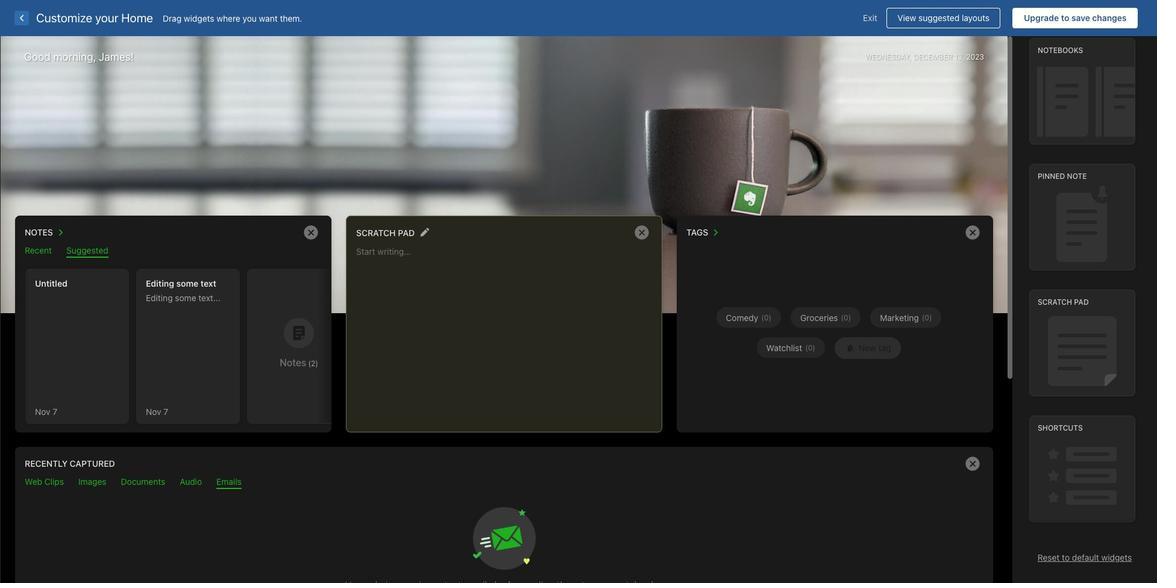 Task type: vqa. For each thing, say whether or not it's contained in the screenshot.
tree
no



Task type: describe. For each thing, give the bounding box(es) containing it.
where
[[217, 13, 240, 23]]

customize
[[36, 11, 92, 25]]

edit widget title image
[[420, 228, 429, 237]]

december
[[914, 52, 953, 61]]

to for reset
[[1062, 553, 1070, 563]]

shortcuts
[[1038, 424, 1083, 433]]

0 horizontal spatial widgets
[[184, 13, 214, 23]]

home
[[121, 11, 153, 25]]

scratch inside button
[[356, 228, 396, 238]]

james!
[[99, 51, 134, 63]]

save
[[1072, 13, 1091, 23]]

want
[[259, 13, 278, 23]]

note
[[1067, 172, 1087, 181]]

pad inside button
[[398, 228, 415, 238]]

to for upgrade
[[1062, 13, 1070, 23]]

wednesday,
[[865, 52, 912, 61]]

drag widgets where you want them.
[[163, 13, 302, 23]]

you
[[243, 13, 257, 23]]

1 vertical spatial scratch pad
[[1038, 298, 1089, 307]]

view suggested layouts button
[[887, 8, 1001, 28]]

changes
[[1093, 13, 1127, 23]]

wednesday, december 13, 2023
[[865, 52, 985, 61]]

1 vertical spatial widgets
[[1102, 553, 1132, 563]]

upgrade
[[1024, 13, 1059, 23]]

them.
[[280, 13, 302, 23]]

suggested
[[919, 13, 960, 23]]

reset
[[1038, 553, 1060, 563]]



Task type: locate. For each thing, give the bounding box(es) containing it.
0 vertical spatial widgets
[[184, 13, 214, 23]]

pinned
[[1038, 172, 1066, 181]]

widgets
[[184, 13, 214, 23], [1102, 553, 1132, 563]]

layouts
[[962, 13, 990, 23]]

scratch
[[356, 228, 396, 238], [1038, 298, 1073, 307]]

0 vertical spatial scratch
[[356, 228, 396, 238]]

notebooks
[[1038, 46, 1084, 55]]

1 vertical spatial to
[[1062, 553, 1070, 563]]

good
[[24, 51, 51, 63]]

1 horizontal spatial scratch
[[1038, 298, 1073, 307]]

1 horizontal spatial widgets
[[1102, 553, 1132, 563]]

to inside button
[[1062, 13, 1070, 23]]

reset to default widgets
[[1038, 553, 1132, 563]]

upgrade to save changes button
[[1013, 8, 1138, 28]]

0 horizontal spatial pad
[[398, 228, 415, 238]]

reset to default widgets button
[[1038, 553, 1132, 563]]

customize your home
[[36, 11, 153, 25]]

0 horizontal spatial scratch pad
[[356, 228, 415, 238]]

0 vertical spatial to
[[1062, 13, 1070, 23]]

exit button
[[854, 8, 887, 28]]

scratch pad
[[356, 228, 415, 238], [1038, 298, 1089, 307]]

1 horizontal spatial scratch pad
[[1038, 298, 1089, 307]]

default
[[1072, 553, 1100, 563]]

your
[[95, 11, 118, 25]]

to right reset
[[1062, 553, 1070, 563]]

0 horizontal spatial scratch
[[356, 228, 396, 238]]

0 vertical spatial scratch pad
[[356, 228, 415, 238]]

13,
[[955, 52, 965, 61]]

remove image
[[630, 221, 654, 245], [961, 221, 985, 245], [961, 452, 985, 476]]

1 horizontal spatial pad
[[1075, 298, 1089, 307]]

widgets right default
[[1102, 553, 1132, 563]]

to left save
[[1062, 13, 1070, 23]]

scratch pad button
[[356, 225, 415, 240]]

good morning, james!
[[24, 51, 134, 63]]

remove image
[[299, 221, 323, 245]]

drag
[[163, 13, 182, 23]]

1 vertical spatial pad
[[1075, 298, 1089, 307]]

pad
[[398, 228, 415, 238], [1075, 298, 1089, 307]]

1 vertical spatial scratch
[[1038, 298, 1073, 307]]

to
[[1062, 13, 1070, 23], [1062, 553, 1070, 563]]

view
[[898, 13, 917, 23]]

upgrade to save changes
[[1024, 13, 1127, 23]]

widgets right drag
[[184, 13, 214, 23]]

exit
[[863, 13, 878, 23]]

pinned note
[[1038, 172, 1087, 181]]

morning,
[[53, 51, 96, 63]]

2023
[[967, 52, 985, 61]]

0 vertical spatial pad
[[398, 228, 415, 238]]

view suggested layouts
[[898, 13, 990, 23]]



